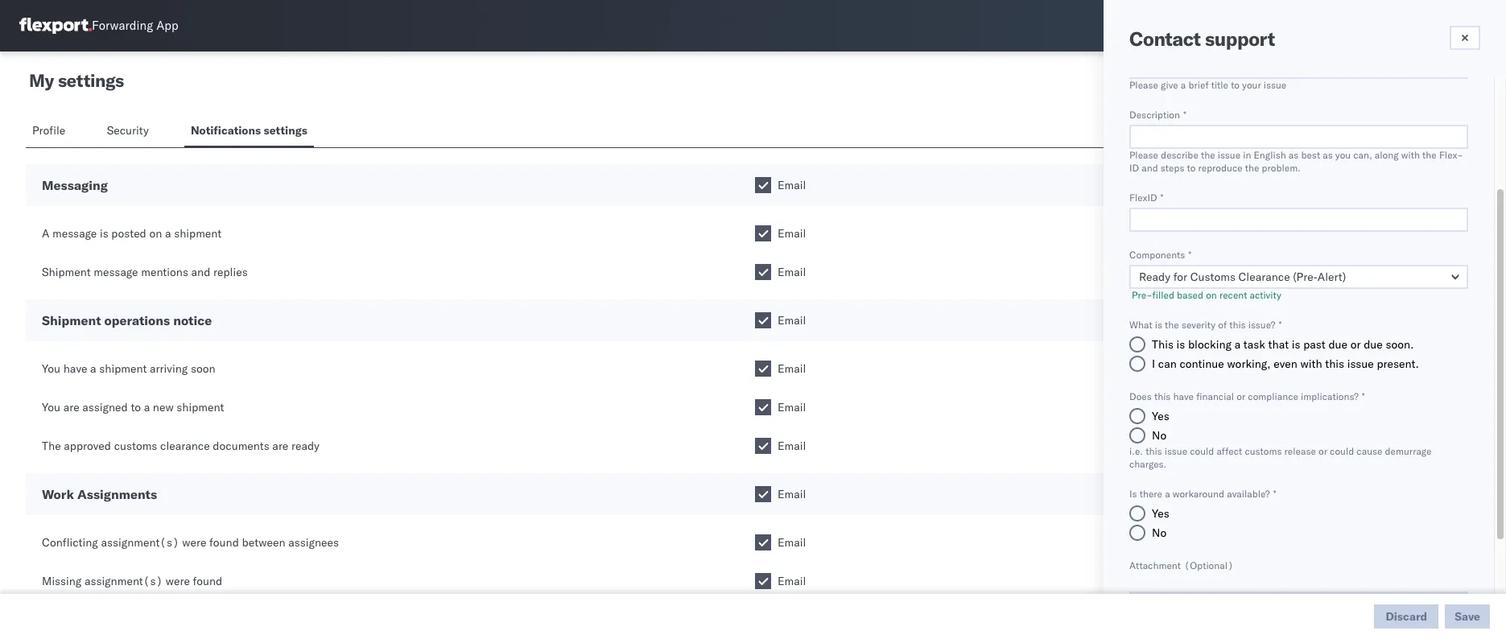 Task type: describe. For each thing, give the bounding box(es) containing it.
english
[[1254, 149, 1286, 161]]

replies
[[213, 265, 248, 279]]

please for please give a brief title to your issue
[[1130, 79, 1159, 91]]

profile button
[[26, 116, 75, 147]]

in
[[1243, 149, 1251, 161]]

this
[[1152, 337, 1174, 352]]

this down past
[[1325, 357, 1345, 371]]

a up assigned
[[90, 361, 96, 376]]

flex-
[[1439, 149, 1463, 161]]

can
[[1158, 357, 1177, 371]]

assigned
[[82, 400, 128, 415]]

my settings
[[29, 69, 124, 92]]

to inside "please describe the issue in english as best as you can, along with the flex- id and steps to reproduce the problem."
[[1187, 162, 1196, 174]]

the up this
[[1165, 319, 1179, 331]]

forwarding app
[[92, 18, 178, 33]]

a
[[42, 226, 49, 241]]

you have a shipment arriving soon
[[42, 361, 215, 376]]

approved
[[64, 439, 111, 453]]

2 as from the left
[[1323, 149, 1333, 161]]

conflicting
[[42, 535, 98, 550]]

what is the severity of this issue? *
[[1130, 319, 1282, 331]]

1 vertical spatial have
[[1173, 390, 1194, 403]]

task
[[1244, 337, 1265, 352]]

present.
[[1377, 357, 1419, 371]]

this right of
[[1230, 319, 1246, 331]]

* right implications? at bottom right
[[1362, 390, 1365, 403]]

email for work assignments
[[778, 487, 806, 502]]

describe
[[1161, 149, 1199, 161]]

attachment (optional)
[[1130, 560, 1234, 572]]

recent
[[1220, 289, 1247, 301]]

there
[[1140, 488, 1163, 500]]

profile
[[32, 123, 65, 138]]

1 vertical spatial are
[[272, 439, 289, 453]]

blocking
[[1188, 337, 1232, 352]]

cause
[[1357, 445, 1383, 457]]

os
[[1461, 19, 1476, 31]]

i.e.
[[1130, 445, 1143, 457]]

the
[[42, 439, 61, 453]]

security
[[107, 123, 149, 138]]

found for conflicting assignment(s) were found between assignees
[[209, 535, 239, 550]]

and inside "please describe the issue in english as best as you can, along with the flex- id and steps to reproduce the problem."
[[1142, 162, 1158, 174]]

reproduce
[[1198, 162, 1243, 174]]

issue right your
[[1264, 79, 1287, 91]]

severity
[[1182, 319, 1216, 331]]

flexport. image
[[19, 18, 92, 34]]

customs inside i.e. this issue could affect customs release or could cause demurrage charges.
[[1245, 445, 1282, 457]]

missing assignment(s) were found
[[42, 574, 222, 589]]

pre-filled based on recent activity
[[1130, 289, 1282, 301]]

between
[[242, 535, 286, 550]]

mentions
[[141, 265, 188, 279]]

attachment
[[1130, 560, 1181, 572]]

(optional)
[[1184, 560, 1234, 572]]

contact support
[[1130, 27, 1275, 51]]

flexid *
[[1130, 192, 1164, 204]]

ready
[[291, 439, 320, 453]]

operations
[[104, 312, 170, 328]]

notifications
[[191, 123, 261, 138]]

past
[[1304, 337, 1326, 352]]

problem.
[[1262, 162, 1301, 174]]

or inside i.e. this issue could affect customs release or could cause demurrage charges.
[[1319, 445, 1328, 457]]

email for you are assigned to a new shipment
[[778, 400, 806, 415]]

working,
[[1227, 357, 1271, 371]]

affect
[[1217, 445, 1242, 457]]

you are assigned to a new shipment
[[42, 400, 224, 415]]

email for a message is posted on a shipment
[[778, 226, 806, 241]]

forwarding app link
[[19, 18, 178, 34]]

1 due from the left
[[1329, 337, 1348, 352]]

1 vertical spatial shipment
[[99, 361, 147, 376]]

posted
[[111, 226, 146, 241]]

description *
[[1130, 109, 1187, 121]]

workaround
[[1173, 488, 1225, 500]]

email for conflicting assignment(s) were found between assignees
[[778, 535, 806, 550]]

security button
[[100, 116, 159, 147]]

assignment(s) for conflicting
[[101, 535, 179, 550]]

os button
[[1450, 7, 1487, 44]]

support
[[1205, 27, 1275, 51]]

shipment for a
[[174, 226, 222, 241]]

pre-
[[1132, 289, 1153, 301]]

please for please describe the issue in english as best as you can, along with the flex- id and steps to reproduce the problem.
[[1130, 149, 1159, 161]]

soon
[[191, 361, 215, 376]]

notice
[[173, 312, 212, 328]]

1 as from the left
[[1289, 149, 1299, 161]]

issue inside i.e. this issue could affect customs release or could cause demurrage charges.
[[1165, 445, 1188, 457]]

title
[[1211, 79, 1229, 91]]

arriving
[[150, 361, 188, 376]]

new
[[153, 400, 174, 415]]

* right 'components'
[[1188, 249, 1192, 261]]

the down 'in' on the top right of the page
[[1245, 162, 1259, 174]]

compliance
[[1248, 390, 1299, 403]]

does
[[1130, 390, 1152, 403]]

* right description
[[1183, 109, 1187, 121]]

settings for notifications settings
[[264, 123, 307, 138]]

financial
[[1196, 390, 1234, 403]]

shipment for shipment message mentions and replies
[[42, 265, 91, 279]]

i.e. this issue could affect customs release or could cause demurrage charges.
[[1130, 445, 1432, 470]]

can,
[[1354, 149, 1372, 161]]

0 horizontal spatial are
[[63, 400, 79, 415]]

steps
[[1161, 162, 1185, 174]]

0 horizontal spatial with
[[1301, 357, 1322, 371]]

no for there
[[1152, 526, 1167, 540]]

based
[[1177, 289, 1204, 301]]

2 could from the left
[[1330, 445, 1354, 457]]

issue left present. in the right of the page
[[1347, 357, 1374, 371]]

email for messaging
[[778, 178, 806, 192]]

app
[[156, 18, 178, 33]]

give
[[1161, 79, 1178, 91]]

of
[[1218, 319, 1227, 331]]

email for missing assignment(s) were found
[[778, 574, 806, 589]]



Task type: vqa. For each thing, say whether or not it's contained in the screenshot.
the topmost Client
no



Task type: locate. For each thing, give the bounding box(es) containing it.
does this have financial or compliance implications? *
[[1130, 390, 1365, 403]]

0 vertical spatial and
[[1142, 162, 1158, 174]]

to down describe in the top of the page
[[1187, 162, 1196, 174]]

0 vertical spatial assignment(s)
[[101, 535, 179, 550]]

this up charges.
[[1146, 445, 1162, 457]]

could left affect in the right of the page
[[1190, 445, 1214, 457]]

*
[[1183, 109, 1187, 121], [1161, 192, 1164, 204], [1188, 249, 1192, 261], [1279, 319, 1282, 331], [1362, 390, 1365, 403], [1273, 488, 1277, 500]]

you
[[42, 361, 60, 376], [42, 400, 60, 415]]

this inside i.e. this issue could affect customs release or could cause demurrage charges.
[[1146, 445, 1162, 457]]

email for you have a shipment arriving soon
[[778, 361, 806, 376]]

yes up charges.
[[1152, 409, 1170, 423]]

due left soon.
[[1364, 337, 1383, 352]]

along
[[1375, 149, 1399, 161]]

best
[[1301, 149, 1320, 161]]

were down conflicting assignment(s) were found between assignees
[[166, 574, 190, 589]]

message right a
[[52, 226, 97, 241]]

0 horizontal spatial as
[[1289, 149, 1299, 161]]

you
[[1336, 149, 1351, 161]]

brief
[[1189, 79, 1209, 91]]

0 vertical spatial on
[[149, 226, 162, 241]]

what
[[1130, 319, 1153, 331]]

contact
[[1130, 27, 1201, 51]]

1 vertical spatial no
[[1152, 526, 1167, 540]]

0 horizontal spatial due
[[1329, 337, 1348, 352]]

1 vertical spatial please
[[1130, 149, 1159, 161]]

were left "between" at the left of page
[[182, 535, 206, 550]]

1 horizontal spatial on
[[1206, 289, 1217, 301]]

or right the "release"
[[1319, 445, 1328, 457]]

shipment
[[42, 265, 91, 279], [42, 312, 101, 328]]

shipment up 'you are assigned to a new shipment'
[[99, 361, 147, 376]]

please describe the issue in english as best as you can, along with the flex- id and steps to reproduce the problem.
[[1130, 149, 1463, 174]]

1 vertical spatial yes
[[1152, 506, 1170, 521]]

have left financial
[[1173, 390, 1194, 403]]

yes for this
[[1152, 409, 1170, 423]]

0 vertical spatial or
[[1351, 337, 1361, 352]]

2 email from the top
[[778, 226, 806, 241]]

1 you from the top
[[42, 361, 60, 376]]

soon.
[[1386, 337, 1414, 352]]

no
[[1152, 428, 1167, 443], [1152, 526, 1167, 540]]

1 horizontal spatial as
[[1323, 149, 1333, 161]]

0 vertical spatial with
[[1401, 149, 1420, 161]]

1 horizontal spatial or
[[1319, 445, 1328, 457]]

10 email from the top
[[778, 574, 806, 589]]

1 vertical spatial message
[[94, 265, 138, 279]]

yes
[[1152, 409, 1170, 423], [1152, 506, 1170, 521]]

assignment(s) for missing
[[84, 574, 163, 589]]

7 email from the top
[[778, 439, 806, 453]]

None checkbox
[[755, 264, 771, 280], [755, 361, 771, 377], [755, 399, 771, 415], [755, 486, 771, 502], [755, 264, 771, 280], [755, 361, 771, 377], [755, 399, 771, 415], [755, 486, 771, 502]]

id
[[1130, 162, 1139, 174]]

i
[[1152, 357, 1155, 371]]

settings
[[58, 69, 124, 92], [264, 123, 307, 138]]

yes down there
[[1152, 506, 1170, 521]]

please
[[1130, 79, 1159, 91], [1130, 149, 1159, 161]]

please inside "please describe the issue in english as best as you can, along with the flex- id and steps to reproduce the problem."
[[1130, 149, 1159, 161]]

forwarding
[[92, 18, 153, 33]]

2 no from the top
[[1152, 526, 1167, 540]]

message for shipment
[[94, 265, 138, 279]]

2 horizontal spatial to
[[1231, 79, 1240, 91]]

2 vertical spatial to
[[131, 400, 141, 415]]

* right issue?
[[1279, 319, 1282, 331]]

are left ready
[[272, 439, 289, 453]]

even
[[1274, 357, 1298, 371]]

is
[[1130, 488, 1137, 500]]

2 please from the top
[[1130, 149, 1159, 161]]

1 vertical spatial on
[[1206, 289, 1217, 301]]

and right "id"
[[1142, 162, 1158, 174]]

1 horizontal spatial are
[[272, 439, 289, 453]]

2 yes from the top
[[1152, 506, 1170, 521]]

0 vertical spatial were
[[182, 535, 206, 550]]

found
[[209, 535, 239, 550], [193, 574, 222, 589]]

1 vertical spatial settings
[[264, 123, 307, 138]]

shipment operations notice
[[42, 312, 212, 328]]

issue inside "please describe the issue in english as best as you can, along with the flex- id and steps to reproduce the problem."
[[1218, 149, 1241, 161]]

0 horizontal spatial on
[[149, 226, 162, 241]]

0 vertical spatial to
[[1231, 79, 1240, 91]]

were
[[182, 535, 206, 550], [166, 574, 190, 589]]

the up reproduce
[[1201, 149, 1215, 161]]

assignment(s)
[[101, 535, 179, 550], [84, 574, 163, 589]]

0 vertical spatial shipment
[[42, 265, 91, 279]]

is right what
[[1155, 319, 1163, 331]]

0 vertical spatial you
[[42, 361, 60, 376]]

your
[[1242, 79, 1261, 91]]

were for conflicting
[[182, 535, 206, 550]]

6 email from the top
[[778, 400, 806, 415]]

0 vertical spatial message
[[52, 226, 97, 241]]

issue up charges.
[[1165, 445, 1188, 457]]

1 horizontal spatial to
[[1187, 162, 1196, 174]]

this is blocking a task that is past due or due soon.
[[1152, 337, 1414, 352]]

activity
[[1250, 289, 1282, 301]]

issue
[[1264, 79, 1287, 91], [1218, 149, 1241, 161], [1347, 357, 1374, 371], [1165, 445, 1188, 457]]

settings for my settings
[[58, 69, 124, 92]]

a left new
[[144, 400, 150, 415]]

to left new
[[131, 400, 141, 415]]

1 please from the top
[[1130, 79, 1159, 91]]

0 horizontal spatial have
[[63, 361, 87, 376]]

flexid
[[1130, 192, 1157, 204]]

continue
[[1180, 357, 1224, 371]]

on right posted
[[149, 226, 162, 241]]

settings right 'notifications'
[[264, 123, 307, 138]]

1 horizontal spatial customs
[[1245, 445, 1282, 457]]

1 could from the left
[[1190, 445, 1214, 457]]

my
[[29, 69, 54, 92]]

shipment up replies
[[174, 226, 222, 241]]

issue?
[[1248, 319, 1276, 331]]

messaging
[[42, 177, 108, 193]]

0 vertical spatial yes
[[1152, 409, 1170, 423]]

is there a workaround available? *
[[1130, 488, 1277, 500]]

1 horizontal spatial could
[[1330, 445, 1354, 457]]

0 vertical spatial found
[[209, 535, 239, 550]]

please up "id"
[[1130, 149, 1159, 161]]

charges.
[[1130, 458, 1167, 470]]

with inside "please describe the issue in english as best as you can, along with the flex- id and steps to reproduce the problem."
[[1401, 149, 1420, 161]]

None text field
[[1130, 55, 1468, 79]]

and left replies
[[191, 265, 210, 279]]

customs down 'you are assigned to a new shipment'
[[114, 439, 157, 453]]

assignment(s) right missing in the left bottom of the page
[[84, 574, 163, 589]]

1 vertical spatial to
[[1187, 162, 1196, 174]]

1 vertical spatial or
[[1237, 390, 1246, 403]]

notifications settings button
[[184, 116, 314, 147]]

with down past
[[1301, 357, 1322, 371]]

you for you have a shipment arriving soon
[[42, 361, 60, 376]]

assignees
[[288, 535, 339, 550]]

1 horizontal spatial due
[[1364, 337, 1383, 352]]

1 vertical spatial and
[[191, 265, 210, 279]]

work assignments
[[42, 486, 157, 502]]

1 horizontal spatial with
[[1401, 149, 1420, 161]]

2 horizontal spatial or
[[1351, 337, 1361, 352]]

2 shipment from the top
[[42, 312, 101, 328]]

description
[[1130, 109, 1180, 121]]

shipment right new
[[177, 400, 224, 415]]

shipment message mentions and replies
[[42, 265, 248, 279]]

components
[[1130, 249, 1185, 261]]

or right financial
[[1237, 390, 1246, 403]]

found for missing assignment(s) were found
[[193, 574, 222, 589]]

0 vertical spatial shipment
[[174, 226, 222, 241]]

4 email from the top
[[778, 313, 806, 328]]

0 vertical spatial are
[[63, 400, 79, 415]]

on right "based" on the top of the page
[[1206, 289, 1217, 301]]

settings right my
[[58, 69, 124, 92]]

0 vertical spatial no
[[1152, 428, 1167, 443]]

a up mentions
[[165, 226, 171, 241]]

0 horizontal spatial could
[[1190, 445, 1214, 457]]

shipment left operations
[[42, 312, 101, 328]]

a left task
[[1235, 337, 1241, 352]]

8 email from the top
[[778, 487, 806, 502]]

have up assigned
[[63, 361, 87, 376]]

1 shipment from the top
[[42, 265, 91, 279]]

this
[[1230, 319, 1246, 331], [1325, 357, 1345, 371], [1154, 390, 1171, 403], [1146, 445, 1162, 457]]

* right flexid
[[1161, 192, 1164, 204]]

1 horizontal spatial have
[[1173, 390, 1194, 403]]

yes for there
[[1152, 506, 1170, 521]]

found left "between" at the left of page
[[209, 535, 239, 550]]

release
[[1285, 445, 1316, 457]]

email for the approved customs clearance documents are ready
[[778, 439, 806, 453]]

None checkbox
[[755, 177, 771, 193], [755, 225, 771, 242], [755, 312, 771, 328], [755, 438, 771, 454], [755, 535, 771, 551], [755, 573, 771, 589], [755, 177, 771, 193], [755, 225, 771, 242], [755, 312, 771, 328], [755, 438, 771, 454], [755, 535, 771, 551], [755, 573, 771, 589]]

a right give
[[1181, 79, 1186, 91]]

have
[[63, 361, 87, 376], [1173, 390, 1194, 403]]

shipment
[[174, 226, 222, 241], [99, 361, 147, 376], [177, 400, 224, 415]]

could left cause
[[1330, 445, 1354, 457]]

shipment down a
[[42, 265, 91, 279]]

a message is posted on a shipment
[[42, 226, 222, 241]]

is right this
[[1177, 337, 1185, 352]]

0 horizontal spatial customs
[[114, 439, 157, 453]]

settings inside button
[[264, 123, 307, 138]]

are
[[63, 400, 79, 415], [272, 439, 289, 453]]

2 due from the left
[[1364, 337, 1383, 352]]

2 you from the top
[[42, 400, 60, 415]]

components *
[[1130, 249, 1192, 261]]

as left best
[[1289, 149, 1299, 161]]

Ready for Customs Clearance (Pre-Alert) text field
[[1130, 265, 1468, 289]]

0 horizontal spatial and
[[191, 265, 210, 279]]

you for you are assigned to a new shipment
[[42, 400, 60, 415]]

assignments
[[77, 486, 157, 502]]

1 horizontal spatial and
[[1142, 162, 1158, 174]]

no up charges.
[[1152, 428, 1167, 443]]

is right that
[[1292, 337, 1301, 352]]

is
[[100, 226, 108, 241], [1155, 319, 1163, 331], [1177, 337, 1185, 352], [1292, 337, 1301, 352]]

1 no from the top
[[1152, 428, 1167, 443]]

i can continue working, even with this issue present.
[[1152, 357, 1419, 371]]

1 horizontal spatial settings
[[264, 123, 307, 138]]

the approved customs clearance documents are ready
[[42, 439, 320, 453]]

0 horizontal spatial to
[[131, 400, 141, 415]]

no up attachment
[[1152, 526, 1167, 540]]

0 horizontal spatial settings
[[58, 69, 124, 92]]

0 vertical spatial settings
[[58, 69, 124, 92]]

5 email from the top
[[778, 361, 806, 376]]

9 email from the top
[[778, 535, 806, 550]]

1 yes from the top
[[1152, 409, 1170, 423]]

None text field
[[1130, 125, 1468, 149], [1130, 208, 1468, 232], [1130, 125, 1468, 149], [1130, 208, 1468, 232]]

conflicting assignment(s) were found between assignees
[[42, 535, 339, 550]]

missing
[[42, 574, 82, 589]]

found down conflicting assignment(s) were found between assignees
[[193, 574, 222, 589]]

1 email from the top
[[778, 178, 806, 192]]

the left flex-
[[1423, 149, 1437, 161]]

as left you
[[1323, 149, 1333, 161]]

due right past
[[1329, 337, 1348, 352]]

no for this
[[1152, 428, 1167, 443]]

1 vertical spatial were
[[166, 574, 190, 589]]

were for missing
[[166, 574, 190, 589]]

2 vertical spatial shipment
[[177, 400, 224, 415]]

is left posted
[[100, 226, 108, 241]]

1 vertical spatial you
[[42, 400, 60, 415]]

Search Shipments (/) text field
[[1198, 14, 1353, 38]]

due
[[1329, 337, 1348, 352], [1364, 337, 1383, 352]]

shipment for new
[[177, 400, 224, 415]]

0 vertical spatial have
[[63, 361, 87, 376]]

message down posted
[[94, 265, 138, 279]]

email for shipment message mentions and replies
[[778, 265, 806, 279]]

to right 'title'
[[1231, 79, 1240, 91]]

* right available?
[[1273, 488, 1277, 500]]

please give a brief title to your issue
[[1130, 79, 1287, 91]]

or right past
[[1351, 337, 1361, 352]]

1 vertical spatial found
[[193, 574, 222, 589]]

available?
[[1227, 488, 1270, 500]]

assignment(s) up missing assignment(s) were found
[[101, 535, 179, 550]]

1 vertical spatial shipment
[[42, 312, 101, 328]]

3 email from the top
[[778, 265, 806, 279]]

please left give
[[1130, 79, 1159, 91]]

0 horizontal spatial or
[[1237, 390, 1246, 403]]

2 vertical spatial or
[[1319, 445, 1328, 457]]

are left assigned
[[63, 400, 79, 415]]

filled
[[1153, 289, 1175, 301]]

shipment for shipment operations notice
[[42, 312, 101, 328]]

could
[[1190, 445, 1214, 457], [1330, 445, 1354, 457]]

0 vertical spatial please
[[1130, 79, 1159, 91]]

email for shipment operations notice
[[778, 313, 806, 328]]

a right there
[[1165, 488, 1170, 500]]

customs right affect in the right of the page
[[1245, 445, 1282, 457]]

issue up reproduce
[[1218, 149, 1241, 161]]

1 vertical spatial assignment(s)
[[84, 574, 163, 589]]

this right does
[[1154, 390, 1171, 403]]

message for a
[[52, 226, 97, 241]]

with right along
[[1401, 149, 1420, 161]]

1 vertical spatial with
[[1301, 357, 1322, 371]]



